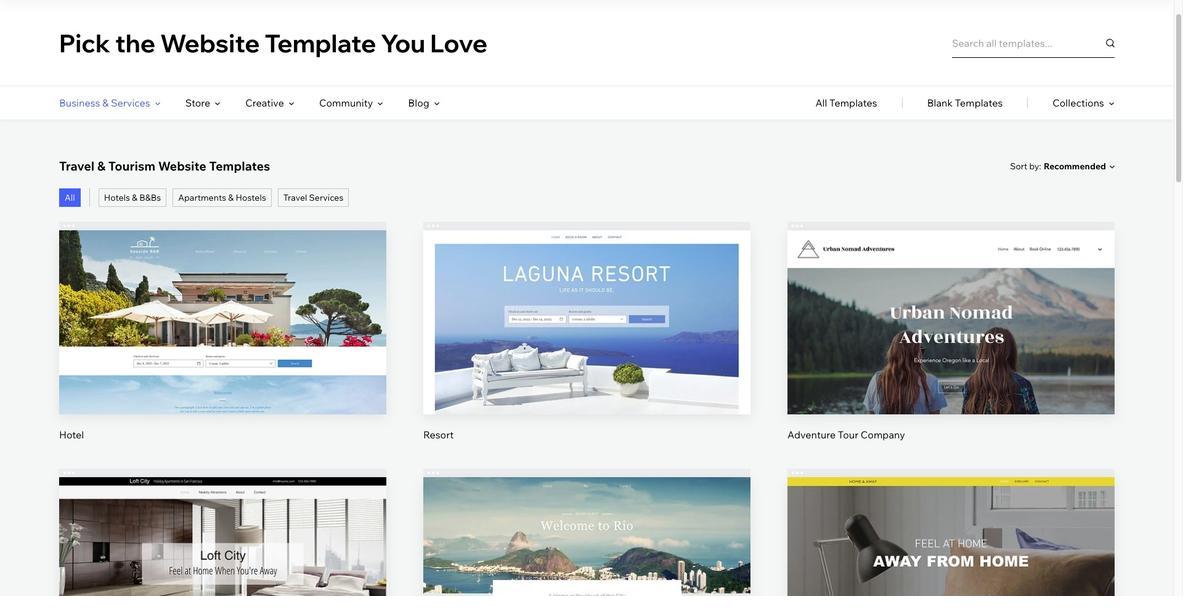 Task type: locate. For each thing, give the bounding box(es) containing it.
0 vertical spatial travel
[[59, 158, 95, 174]]

1 view button from the left
[[194, 331, 252, 361]]

1 vertical spatial travel
[[284, 192, 307, 203]]

template
[[265, 27, 376, 58]]

templates for all templates
[[830, 97, 878, 109]]

edit button for second travel & tourism website templates - vacation rental company image from the left
[[558, 537, 617, 566]]

2 horizontal spatial view button
[[923, 331, 981, 361]]

categories by subject element
[[59, 86, 440, 120]]

edit button for travel & tourism website templates - adventure tour company image
[[923, 289, 981, 319]]

view button inside resort group
[[558, 331, 617, 361]]

& for tourism
[[97, 158, 106, 174]]

view for resort
[[576, 340, 599, 352]]

hotels & b&bs link
[[99, 189, 167, 207]]

view button inside hotel group
[[194, 331, 252, 361]]

edit inside resort group
[[578, 298, 597, 310]]

travel right 'hostels'
[[284, 192, 307, 203]]

0 horizontal spatial templates
[[209, 158, 270, 174]]

view inside adventure tour company group
[[940, 340, 963, 352]]

0 vertical spatial all
[[816, 97, 828, 109]]

edit for edit button inside hotel group
[[214, 298, 232, 310]]

by:
[[1030, 161, 1042, 172]]

services
[[111, 97, 150, 109], [309, 192, 344, 203]]

1 vertical spatial all
[[65, 192, 75, 203]]

edit button for travel & tourism website templates - resort image
[[558, 289, 617, 319]]

sort
[[1011, 161, 1028, 172]]

all inside generic categories element
[[816, 97, 828, 109]]

edit button inside adventure tour company group
[[923, 289, 981, 319]]

all
[[816, 97, 828, 109], [65, 192, 75, 203]]

1 horizontal spatial all
[[816, 97, 828, 109]]

apartments & hostels link
[[173, 189, 272, 207]]

2 horizontal spatial travel & tourism website templates - vacation rental company image
[[788, 478, 1116, 597]]

travel services link
[[278, 189, 349, 207]]

travel & tourism website templates - vacation rental company image
[[59, 478, 387, 597], [424, 478, 751, 597], [788, 478, 1116, 597]]

1 horizontal spatial view button
[[558, 331, 617, 361]]

all for all templates
[[816, 97, 828, 109]]

edit for edit button in resort group
[[578, 298, 597, 310]]

generic categories element
[[816, 86, 1116, 120]]

edit
[[214, 298, 232, 310], [578, 298, 597, 310], [943, 298, 961, 310], [214, 545, 232, 557], [578, 545, 597, 557], [943, 545, 961, 557]]

2 view button from the left
[[558, 331, 617, 361]]

1 horizontal spatial templates
[[830, 97, 878, 109]]

edit inside adventure tour company group
[[943, 298, 961, 310]]

travel services
[[284, 192, 344, 203]]

travel for travel services
[[284, 192, 307, 203]]

tourism
[[108, 158, 156, 174]]

view inside hotel group
[[212, 340, 234, 352]]

3 view button from the left
[[923, 331, 981, 361]]

community
[[319, 97, 373, 109]]

& inside 'categories by subject' element
[[102, 97, 109, 109]]

0 horizontal spatial travel
[[59, 158, 95, 174]]

1 horizontal spatial view
[[576, 340, 599, 352]]

blank templates
[[928, 97, 1003, 109]]

0 horizontal spatial services
[[111, 97, 150, 109]]

templates
[[830, 97, 878, 109], [956, 97, 1003, 109], [209, 158, 270, 174]]

1 travel & tourism website templates - vacation rental company image from the left
[[59, 478, 387, 597]]

hostels
[[236, 192, 266, 203]]

edit button inside hotel group
[[194, 289, 252, 319]]

blank
[[928, 97, 953, 109]]

categories. use the left and right arrow keys to navigate the menu element
[[0, 86, 1175, 120]]

view button
[[194, 331, 252, 361], [558, 331, 617, 361], [923, 331, 981, 361]]

edit inside hotel group
[[214, 298, 232, 310]]

pick
[[59, 27, 110, 58]]

adventure tour company group
[[788, 222, 1116, 442]]

creative
[[246, 97, 284, 109]]

apartments
[[178, 192, 226, 203]]

1 horizontal spatial travel
[[284, 192, 307, 203]]

view button inside adventure tour company group
[[923, 331, 981, 361]]

adventure tour company
[[788, 429, 906, 441]]

1 horizontal spatial travel & tourism website templates - vacation rental company image
[[424, 478, 751, 597]]

view inside resort group
[[576, 340, 599, 352]]

0 horizontal spatial all
[[65, 192, 75, 203]]

hotels
[[104, 192, 130, 203]]

0 horizontal spatial view
[[212, 340, 234, 352]]

all templates
[[816, 97, 878, 109]]

1 horizontal spatial services
[[309, 192, 344, 203]]

website
[[160, 27, 260, 58], [158, 158, 207, 174]]

edit button inside resort group
[[558, 289, 617, 319]]

edit button
[[194, 289, 252, 319], [558, 289, 617, 319], [923, 289, 981, 319], [194, 537, 252, 566], [558, 537, 617, 566], [923, 537, 981, 566]]

travel up all link at the left
[[59, 158, 95, 174]]

& left "b&bs"
[[132, 192, 138, 203]]

0 vertical spatial services
[[111, 97, 150, 109]]

edit for edit button within the adventure tour company group
[[943, 298, 961, 310]]

company
[[861, 429, 906, 441]]

all for all
[[65, 192, 75, 203]]

recommended
[[1045, 161, 1107, 172]]

1 view from the left
[[212, 340, 234, 352]]

& left 'hostels'
[[228, 192, 234, 203]]

hotel group
[[59, 222, 387, 442]]

1 vertical spatial services
[[309, 192, 344, 203]]

view button for resort
[[558, 331, 617, 361]]

edit button for 1st travel & tourism website templates - vacation rental company image
[[194, 537, 252, 566]]

tour
[[839, 429, 859, 441]]

None search field
[[953, 28, 1116, 58]]

2 view from the left
[[576, 340, 599, 352]]

2 horizontal spatial templates
[[956, 97, 1003, 109]]

& left tourism
[[97, 158, 106, 174]]

& right the business
[[102, 97, 109, 109]]

blog
[[408, 97, 430, 109]]

travel
[[59, 158, 95, 174], [284, 192, 307, 203]]

& for services
[[102, 97, 109, 109]]

apartments & hostels
[[178, 192, 266, 203]]

edit for edit button corresponding to 1st travel & tourism website templates - vacation rental company image
[[214, 545, 232, 557]]

&
[[102, 97, 109, 109], [97, 158, 106, 174], [132, 192, 138, 203], [228, 192, 234, 203]]

travel & tourism website templates - resort image
[[424, 231, 751, 415]]

view
[[212, 340, 234, 352], [576, 340, 599, 352], [940, 340, 963, 352]]

website up the store
[[160, 27, 260, 58]]

0 horizontal spatial travel & tourism website templates - vacation rental company image
[[59, 478, 387, 597]]

business
[[59, 97, 100, 109]]

store
[[185, 97, 210, 109]]

3 view from the left
[[940, 340, 963, 352]]

travel for travel & tourism website templates
[[59, 158, 95, 174]]

& for b&bs
[[132, 192, 138, 203]]

2 horizontal spatial view
[[940, 340, 963, 352]]

website up apartments
[[158, 158, 207, 174]]

0 horizontal spatial view button
[[194, 331, 252, 361]]



Task type: vqa. For each thing, say whether or not it's contained in the screenshot.
Hotel
yes



Task type: describe. For each thing, give the bounding box(es) containing it.
& for hostels
[[228, 192, 234, 203]]

templates for blank templates
[[956, 97, 1003, 109]]

0 vertical spatial website
[[160, 27, 260, 58]]

all templates link
[[816, 86, 878, 120]]

Search search field
[[953, 28, 1116, 58]]

view for adventure tour company
[[940, 340, 963, 352]]

all link
[[59, 189, 81, 207]]

love
[[430, 27, 488, 58]]

b&bs
[[140, 192, 161, 203]]

2 travel & tourism website templates - vacation rental company image from the left
[[424, 478, 751, 597]]

3 travel & tourism website templates - vacation rental company image from the left
[[788, 478, 1116, 597]]

view button for adventure tour company
[[923, 331, 981, 361]]

sort by:
[[1011, 161, 1042, 172]]

edit for third travel & tourism website templates - vacation rental company image from left edit button
[[943, 545, 961, 557]]

business & services
[[59, 97, 150, 109]]

resort
[[424, 429, 454, 441]]

view button for hotel
[[194, 331, 252, 361]]

view for hotel
[[212, 340, 234, 352]]

pick the website template you love
[[59, 27, 488, 58]]

1 vertical spatial website
[[158, 158, 207, 174]]

edit for second travel & tourism website templates - vacation rental company image from the left's edit button
[[578, 545, 597, 557]]

resort group
[[424, 222, 751, 442]]

services inside 'categories by subject' element
[[111, 97, 150, 109]]

edit button for third travel & tourism website templates - vacation rental company image from left
[[923, 537, 981, 566]]

you
[[381, 27, 426, 58]]

travel & tourism website templates - hotel image
[[59, 231, 387, 415]]

adventure
[[788, 429, 836, 441]]

travel & tourism website templates - adventure tour company image
[[788, 231, 1116, 415]]

edit button for travel & tourism website templates - hotel image
[[194, 289, 252, 319]]

hotels & b&bs
[[104, 192, 161, 203]]

collections
[[1053, 97, 1105, 109]]

hotel
[[59, 429, 84, 441]]

blank templates link
[[928, 86, 1003, 120]]

travel & tourism website templates
[[59, 158, 270, 174]]

the
[[115, 27, 156, 58]]



